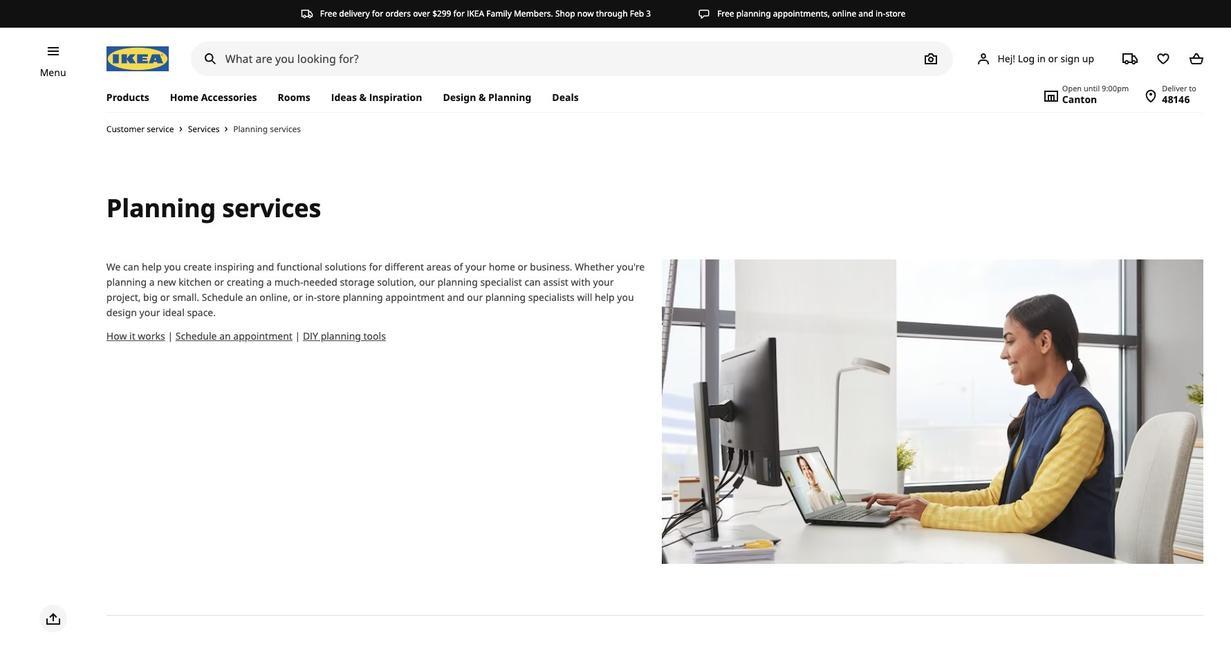 Task type: locate. For each thing, give the bounding box(es) containing it.
0 vertical spatial an
[[246, 291, 257, 304]]

orders
[[386, 8, 411, 19]]

space.
[[187, 306, 216, 319]]

and
[[859, 8, 874, 19], [257, 260, 274, 273], [447, 291, 465, 304]]

services
[[270, 123, 301, 135], [222, 191, 321, 225]]

1 horizontal spatial a
[[267, 275, 272, 289]]

0 horizontal spatial |
[[168, 329, 173, 342]]

menu
[[40, 66, 66, 79]]

| left diy
[[295, 329, 300, 342]]

and up creating
[[257, 260, 274, 273]]

your right the of in the left top of the page
[[466, 260, 487, 273]]

1 horizontal spatial planning
[[233, 123, 268, 135]]

ikea
[[467, 8, 485, 19]]

an inside we can help you create inspiring and functional solutions for different areas of your home or business. whether you're planning a new kitchen or creating a much-needed storage solution, our planning specialist can assist with your project, big or small. schedule an online, or in-store planning appointment and our planning specialists will help you design your ideal space.
[[246, 291, 257, 304]]

services down rooms link
[[270, 123, 301, 135]]

shop
[[556, 8, 575, 19]]

1 vertical spatial our
[[467, 291, 483, 304]]

log
[[1018, 52, 1035, 65]]

planning right diy
[[321, 329, 361, 342]]

schedule down space.
[[176, 329, 217, 342]]

ikea logotype, go to start page image
[[106, 46, 169, 71]]

our down specialist
[[467, 291, 483, 304]]

hej! log in or sign up
[[998, 52, 1095, 65]]

you down you're
[[618, 291, 634, 304]]

create
[[184, 260, 212, 273]]

store right online
[[886, 8, 906, 19]]

1 vertical spatial help
[[595, 291, 615, 304]]

feb
[[630, 8, 644, 19]]

can
[[123, 260, 139, 273], [525, 275, 541, 289]]

products
[[106, 91, 149, 104]]

2 horizontal spatial your
[[593, 275, 614, 289]]

schedule up space.
[[202, 291, 243, 304]]

ideas & inspiration link
[[321, 83, 433, 112]]

can left assist
[[525, 275, 541, 289]]

deals
[[552, 91, 579, 104]]

schedule an appointment link
[[176, 329, 293, 342]]

accessories
[[201, 91, 257, 104]]

in- down needed
[[305, 291, 317, 304]]

customer
[[106, 123, 145, 135]]

1 a from the left
[[149, 275, 155, 289]]

planning services up create
[[106, 191, 321, 225]]

a left new
[[149, 275, 155, 289]]

0 horizontal spatial free
[[320, 8, 337, 19]]

your down big
[[139, 306, 160, 319]]

can right we
[[123, 260, 139, 273]]

planning down the of in the left top of the page
[[438, 275, 478, 289]]

areas
[[427, 260, 451, 273]]

1 horizontal spatial help
[[595, 291, 615, 304]]

&
[[360, 91, 367, 104], [479, 91, 486, 104]]

in-
[[876, 8, 886, 19], [305, 291, 317, 304]]

1 vertical spatial store
[[317, 291, 340, 304]]

1 & from the left
[[360, 91, 367, 104]]

specialists
[[529, 291, 575, 304]]

& inside the design & planning link
[[479, 91, 486, 104]]

0 vertical spatial can
[[123, 260, 139, 273]]

1 horizontal spatial free
[[718, 8, 735, 19]]

your down whether
[[593, 275, 614, 289]]

1 horizontal spatial an
[[246, 291, 257, 304]]

specialist
[[481, 275, 522, 289]]

0 horizontal spatial store
[[317, 291, 340, 304]]

services link
[[188, 123, 222, 135]]

planning services
[[233, 123, 301, 135], [106, 191, 321, 225]]

0 horizontal spatial in-
[[305, 291, 317, 304]]

2 free from the left
[[718, 8, 735, 19]]

you
[[164, 260, 181, 273], [618, 291, 634, 304]]

2 vertical spatial planning
[[106, 191, 216, 225]]

functional
[[277, 260, 323, 273]]

appointment
[[386, 291, 445, 304], [233, 329, 293, 342]]

will
[[577, 291, 593, 304]]

or right in
[[1049, 52, 1059, 65]]

1 horizontal spatial and
[[447, 291, 465, 304]]

appointments,
[[774, 8, 830, 19]]

store inside we can help you create inspiring and functional solutions for different areas of your home or business. whether you're planning a new kitchen or creating a much-needed storage solution, our planning specialist can assist with your project, big or small. schedule an online, or in-store planning appointment and our planning specialists will help you design your ideal space.
[[317, 291, 340, 304]]

in- inside 'free planning appointments, online and in-store' link
[[876, 8, 886, 19]]

inspiring
[[214, 260, 254, 273]]

1 vertical spatial can
[[525, 275, 541, 289]]

for up storage
[[369, 260, 382, 273]]

& inside ideas & inspiration link
[[360, 91, 367, 104]]

our down areas
[[419, 275, 435, 289]]

how
[[106, 329, 127, 342]]

in- right online
[[876, 8, 886, 19]]

through
[[596, 8, 628, 19]]

store down needed
[[317, 291, 340, 304]]

0 vertical spatial and
[[859, 8, 874, 19]]

appointment down online,
[[233, 329, 293, 342]]

0 vertical spatial help
[[142, 260, 162, 273]]

0 horizontal spatial our
[[419, 275, 435, 289]]

0 vertical spatial planning
[[489, 91, 532, 104]]

services
[[188, 123, 220, 135]]

or right home
[[518, 260, 528, 273]]

0 vertical spatial in-
[[876, 8, 886, 19]]

2 a from the left
[[267, 275, 272, 289]]

customer service
[[106, 123, 174, 135]]

planning services down rooms link
[[233, 123, 301, 135]]

0 horizontal spatial &
[[360, 91, 367, 104]]

schedule
[[202, 291, 243, 304], [176, 329, 217, 342]]

free for free delivery for orders over $299 for ikea family members. shop now through feb 3
[[320, 8, 337, 19]]

solutions
[[325, 260, 367, 273]]

0 horizontal spatial a
[[149, 275, 155, 289]]

storage
[[340, 275, 375, 289]]

customer service link
[[106, 123, 174, 135]]

how it works link
[[106, 329, 165, 342]]

planning
[[489, 91, 532, 104], [233, 123, 268, 135], [106, 191, 216, 225]]

a up online,
[[267, 275, 272, 289]]

services up functional
[[222, 191, 321, 225]]

1 vertical spatial services
[[222, 191, 321, 225]]

family
[[487, 8, 512, 19]]

1 horizontal spatial |
[[295, 329, 300, 342]]

an
[[246, 291, 257, 304], [219, 329, 231, 342]]

1 free from the left
[[320, 8, 337, 19]]

home
[[170, 91, 199, 104]]

or
[[1049, 52, 1059, 65], [518, 260, 528, 273], [214, 275, 224, 289], [160, 291, 170, 304], [293, 291, 303, 304]]

0 vertical spatial appointment
[[386, 291, 445, 304]]

1 vertical spatial schedule
[[176, 329, 217, 342]]

0 vertical spatial your
[[466, 260, 487, 273]]

1 vertical spatial and
[[257, 260, 274, 273]]

1 vertical spatial planning
[[233, 123, 268, 135]]

for
[[372, 8, 383, 19], [454, 8, 465, 19], [369, 260, 382, 273]]

planning up project,
[[106, 275, 147, 289]]

& right design
[[479, 91, 486, 104]]

and right online
[[859, 8, 874, 19]]

Search by product text field
[[191, 42, 954, 76]]

0 horizontal spatial you
[[164, 260, 181, 273]]

a
[[149, 275, 155, 289], [267, 275, 272, 289]]

business.
[[530, 260, 573, 273]]

you up new
[[164, 260, 181, 273]]

1 vertical spatial you
[[618, 291, 634, 304]]

big
[[143, 291, 158, 304]]

& for ideas
[[360, 91, 367, 104]]

1 vertical spatial planning services
[[106, 191, 321, 225]]

free
[[320, 8, 337, 19], [718, 8, 735, 19]]

2 & from the left
[[479, 91, 486, 104]]

deliver
[[1163, 83, 1188, 93]]

our
[[419, 275, 435, 289], [467, 291, 483, 304]]

0 horizontal spatial an
[[219, 329, 231, 342]]

1 vertical spatial appointment
[[233, 329, 293, 342]]

2 vertical spatial and
[[447, 291, 465, 304]]

over
[[413, 8, 430, 19]]

project,
[[106, 291, 141, 304]]

| right works
[[168, 329, 173, 342]]

& right ideas
[[360, 91, 367, 104]]

appointment down solution, on the left of page
[[386, 291, 445, 304]]

0 vertical spatial store
[[886, 8, 906, 19]]

ideas & inspiration
[[331, 91, 422, 104]]

2 horizontal spatial planning
[[489, 91, 532, 104]]

and down the of in the left top of the page
[[447, 291, 465, 304]]

planning down storage
[[343, 291, 383, 304]]

works
[[138, 329, 165, 342]]

0 vertical spatial you
[[164, 260, 181, 273]]

0 vertical spatial schedule
[[202, 291, 243, 304]]

1 horizontal spatial appointment
[[386, 291, 445, 304]]

hej!
[[998, 52, 1016, 65]]

help up new
[[142, 260, 162, 273]]

1 horizontal spatial can
[[525, 275, 541, 289]]

help right 'will'
[[595, 291, 615, 304]]

2 horizontal spatial and
[[859, 8, 874, 19]]

1 horizontal spatial in-
[[876, 8, 886, 19]]

0 vertical spatial services
[[270, 123, 301, 135]]

we
[[106, 260, 121, 273]]

2 vertical spatial your
[[139, 306, 160, 319]]

1 horizontal spatial &
[[479, 91, 486, 104]]

1 horizontal spatial store
[[886, 8, 906, 19]]

None search field
[[191, 42, 954, 76]]

or down inspiring
[[214, 275, 224, 289]]

1 vertical spatial in-
[[305, 291, 317, 304]]



Task type: vqa. For each thing, say whether or not it's contained in the screenshot.
2nd the at from the right
no



Task type: describe. For each thing, give the bounding box(es) containing it.
store inside 'free planning appointments, online and in-store' link
[[886, 8, 906, 19]]

3
[[647, 8, 651, 19]]

0 horizontal spatial appointment
[[233, 329, 293, 342]]

0 vertical spatial our
[[419, 275, 435, 289]]

rooms link
[[267, 83, 321, 112]]

free delivery for orders over $299 for ikea family members. shop now through feb 3 link
[[301, 8, 651, 20]]

rooms
[[278, 91, 311, 104]]

for left orders
[[372, 8, 383, 19]]

0 vertical spatial planning services
[[233, 123, 301, 135]]

free planning appointments, online and in-store link
[[698, 8, 906, 20]]

home accessories
[[170, 91, 257, 104]]

ideal
[[163, 306, 185, 319]]

how it works | schedule an appointment | diy planning tools
[[106, 329, 386, 342]]

it
[[129, 329, 135, 342]]

design
[[443, 91, 476, 104]]

sign
[[1061, 52, 1080, 65]]

needed
[[303, 275, 338, 289]]

free delivery for orders over $299 for ikea family members. shop now through feb 3
[[320, 8, 651, 19]]

deals link
[[542, 83, 589, 112]]

solution,
[[377, 275, 417, 289]]

now
[[578, 8, 594, 19]]

1 vertical spatial your
[[593, 275, 614, 289]]

products link
[[106, 83, 160, 112]]

of
[[454, 260, 463, 273]]

1 | from the left
[[168, 329, 173, 342]]

much-
[[275, 275, 303, 289]]

to
[[1190, 83, 1197, 93]]

diy
[[303, 329, 318, 342]]

small.
[[173, 291, 199, 304]]

1 horizontal spatial your
[[466, 260, 487, 273]]

1 vertical spatial an
[[219, 329, 231, 342]]

ideas
[[331, 91, 357, 104]]

open until 9:00pm canton
[[1063, 83, 1130, 106]]

0 horizontal spatial your
[[139, 306, 160, 319]]

we can help you create inspiring and functional solutions for different areas of your home or business. whether you're planning a new kitchen or creating a much-needed storage solution, our planning specialist can assist with your project, big or small. schedule an online, or in-store planning appointment and our planning specialists will help you design your ideal space.
[[106, 260, 645, 319]]

canton
[[1063, 93, 1098, 106]]

home accessories link
[[160, 83, 267, 112]]

different
[[385, 260, 424, 273]]

1 horizontal spatial our
[[467, 291, 483, 304]]

design & planning
[[443, 91, 532, 104]]

free planning appointments, online and in-store
[[718, 8, 906, 19]]

2 | from the left
[[295, 329, 300, 342]]

new
[[157, 275, 176, 289]]

free for free planning appointments, online and in-store
[[718, 8, 735, 19]]

for left 'ikea'
[[454, 8, 465, 19]]

deliver to 48146
[[1163, 83, 1197, 106]]

up
[[1083, 52, 1095, 65]]

open
[[1063, 83, 1082, 93]]

online
[[833, 8, 857, 19]]

diy planning tools link
[[303, 329, 386, 342]]

assist
[[543, 275, 569, 289]]

online,
[[260, 291, 291, 304]]

or down much-
[[293, 291, 303, 304]]

tools
[[364, 329, 386, 342]]

hej! log in or sign up link
[[959, 45, 1111, 73]]

schedule inside we can help you create inspiring and functional solutions for different areas of your home or business. whether you're planning a new kitchen or creating a much-needed storage solution, our planning specialist can assist with your project, big or small. schedule an online, or in-store planning appointment and our planning specialists will help you design your ideal space.
[[202, 291, 243, 304]]

0 horizontal spatial planning
[[106, 191, 216, 225]]

with
[[571, 275, 591, 289]]

until
[[1084, 83, 1100, 93]]

delivery
[[339, 8, 370, 19]]

9:00pm
[[1102, 83, 1130, 93]]

48146
[[1163, 93, 1191, 106]]

whether
[[575, 260, 615, 273]]

1 horizontal spatial you
[[618, 291, 634, 304]]

you're
[[617, 260, 645, 273]]

planning down specialist
[[486, 291, 526, 304]]

0 horizontal spatial can
[[123, 260, 139, 273]]

creating
[[227, 275, 264, 289]]

0 horizontal spatial help
[[142, 260, 162, 273]]

for inside we can help you create inspiring and functional solutions for different areas of your home or business. whether you're planning a new kitchen or creating a much-needed storage solution, our planning specialist can assist with your project, big or small. schedule an online, or in-store planning appointment and our planning specialists will help you design your ideal space.
[[369, 260, 382, 273]]

in- inside we can help you create inspiring and functional solutions for different areas of your home or business. whether you're planning a new kitchen or creating a much-needed storage solution, our planning specialist can assist with your project, big or small. schedule an online, or in-store planning appointment and our planning specialists will help you design your ideal space.
[[305, 291, 317, 304]]

kitchen
[[179, 275, 212, 289]]

planning left appointments,
[[737, 8, 771, 19]]

design
[[106, 306, 137, 319]]

menu button
[[40, 65, 66, 80]]

or right big
[[160, 291, 170, 304]]

in
[[1038, 52, 1046, 65]]

inspiration
[[369, 91, 422, 104]]

& for design
[[479, 91, 486, 104]]

0 horizontal spatial and
[[257, 260, 274, 273]]

appointment inside we can help you create inspiring and functional solutions for different areas of your home or business. whether you're planning a new kitchen or creating a much-needed storage solution, our planning specialist can assist with your project, big or small. schedule an online, or in-store planning appointment and our planning specialists will help you design your ideal space.
[[386, 291, 445, 304]]

design & planning link
[[433, 83, 542, 112]]

members.
[[514, 8, 554, 19]]

home
[[489, 260, 515, 273]]

$299
[[433, 8, 451, 19]]

planning inside the design & planning link
[[489, 91, 532, 104]]

service
[[147, 123, 174, 135]]



